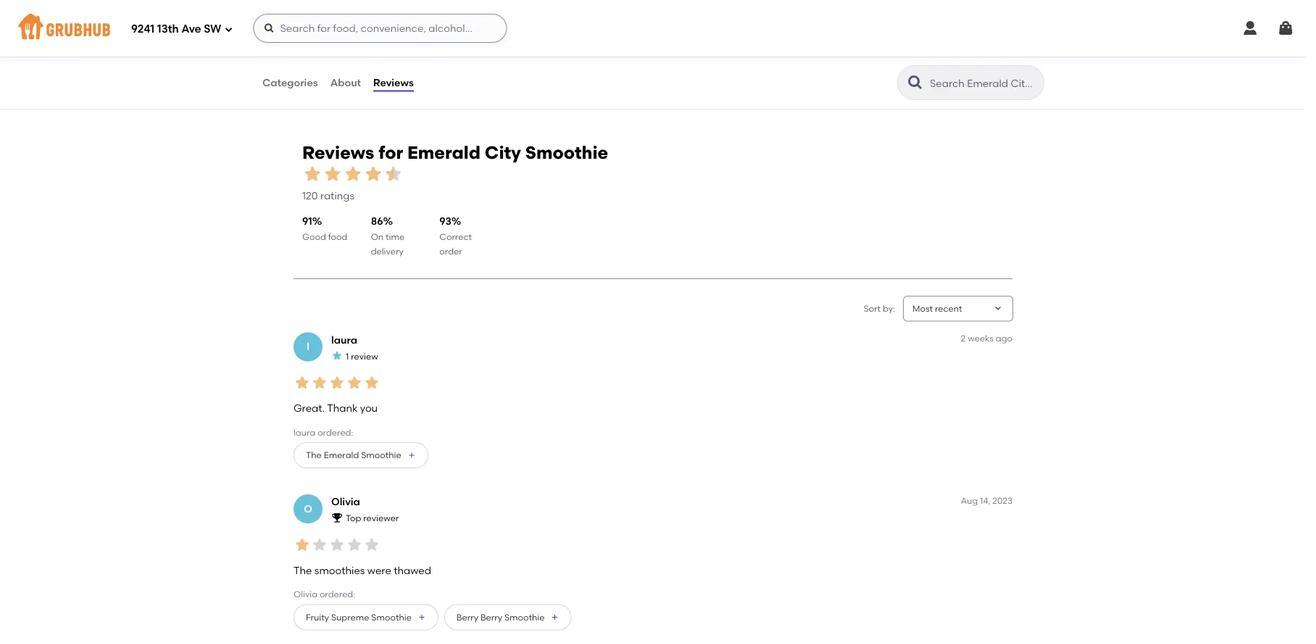 Task type: locate. For each thing, give the bounding box(es) containing it.
14,
[[980, 495, 991, 506]]

1 horizontal spatial ratings
[[471, 33, 506, 46]]

the
[[306, 450, 322, 460], [294, 564, 312, 576]]

plus icon image inside berry berry smoothie button
[[551, 613, 559, 621]]

delivery inside 86 on time delivery
[[371, 246, 404, 256]]

reviews
[[373, 76, 414, 89], [302, 142, 374, 163]]

1 horizontal spatial delivery
[[371, 246, 404, 256]]

fruity supreme smoothie
[[306, 612, 412, 622]]

1 vertical spatial ordered:
[[320, 589, 355, 600]]

the inside "button"
[[306, 450, 322, 460]]

9241
[[131, 23, 155, 36]]

laura for laura ordered:
[[294, 427, 316, 438]]

reviews right the about in the left of the page
[[373, 76, 414, 89]]

thawed
[[394, 564, 431, 576]]

olivia
[[331, 495, 360, 508], [294, 589, 318, 600]]

delivery inside 30–45 min $5.49 delivery
[[306, 31, 339, 41]]

smoothie
[[525, 142, 608, 163], [361, 450, 401, 460], [371, 612, 412, 622], [505, 612, 545, 622]]

olivia for olivia
[[331, 495, 360, 508]]

0 vertical spatial ratings
[[471, 33, 506, 46]]

reviews up 120 ratings
[[302, 142, 374, 163]]

city
[[485, 142, 521, 163]]

Search for food, convenience, alcohol... search field
[[253, 14, 507, 43]]

0 horizontal spatial ratings
[[320, 189, 355, 201]]

1 vertical spatial ratings
[[320, 189, 355, 201]]

ratings for 11 ratings
[[471, 33, 506, 46]]

main navigation navigation
[[0, 0, 1306, 57]]

emerald down laura ordered:
[[324, 450, 359, 460]]

1 vertical spatial the
[[294, 564, 312, 576]]

9241 13th ave sw
[[131, 23, 221, 36]]

emerald
[[407, 142, 481, 163], [324, 450, 359, 460]]

time
[[386, 231, 405, 242]]

plus icon image right berry berry smoothie
[[551, 613, 559, 621]]

0 horizontal spatial berry
[[457, 612, 479, 622]]

reviews button
[[373, 57, 415, 109]]

smoothie for the emerald smoothie
[[361, 450, 401, 460]]

laura up the 1
[[331, 333, 357, 346]]

ratings right 11 at the top of the page
[[471, 33, 506, 46]]

for
[[379, 142, 403, 163]]

2023
[[993, 495, 1013, 506]]

2 horizontal spatial plus icon image
[[551, 613, 559, 621]]

min
[[310, 18, 326, 28]]

91
[[302, 215, 312, 227]]

on
[[371, 231, 384, 242]]

plus icon image
[[407, 451, 416, 459], [417, 613, 426, 621], [551, 613, 559, 621]]

o
[[304, 503, 312, 515]]

emerald right for
[[407, 142, 481, 163]]

reviews inside button
[[373, 76, 414, 89]]

1 berry from the left
[[457, 612, 479, 622]]

review
[[351, 351, 378, 361]]

0 horizontal spatial delivery
[[306, 31, 339, 41]]

93
[[440, 215, 452, 227]]

svg image
[[1277, 20, 1295, 37], [264, 22, 275, 34], [224, 25, 233, 34]]

reviews for emerald city smoothie
[[302, 142, 608, 163]]

1 vertical spatial emerald
[[324, 450, 359, 460]]

1 vertical spatial delivery
[[371, 246, 404, 256]]

1 horizontal spatial berry
[[481, 612, 502, 622]]

0 vertical spatial delivery
[[306, 31, 339, 41]]

berry berry smoothie
[[457, 612, 545, 622]]

Sort by: field
[[913, 302, 963, 315]]

1 horizontal spatial plus icon image
[[417, 613, 426, 621]]

2 weeks ago
[[961, 333, 1013, 343]]

0 vertical spatial emerald
[[407, 142, 481, 163]]

0 horizontal spatial laura
[[294, 427, 316, 438]]

supreme
[[331, 612, 369, 622]]

berry
[[457, 612, 479, 622], [481, 612, 502, 622]]

0 vertical spatial reviews
[[373, 76, 414, 89]]

93 correct order
[[440, 215, 472, 256]]

plus icon image down thawed
[[417, 613, 426, 621]]

olivia up the 'top'
[[331, 495, 360, 508]]

11 ratings
[[462, 33, 506, 46]]

delivery down min
[[306, 31, 339, 41]]

0 horizontal spatial emerald
[[324, 450, 359, 460]]

1 vertical spatial laura
[[294, 427, 316, 438]]

smoothie inside button
[[505, 612, 545, 622]]

1 vertical spatial reviews
[[302, 142, 374, 163]]

delivery down time
[[371, 246, 404, 256]]

ordered: down the smoothies
[[320, 589, 355, 600]]

svg image right svg icon
[[1277, 20, 1295, 37]]

plus icon image for fruity supreme smoothie
[[417, 613, 426, 621]]

0 vertical spatial the
[[306, 450, 322, 460]]

ratings right 120
[[320, 189, 355, 201]]

order
[[440, 246, 462, 256]]

plus icon image right the emerald smoothie
[[407, 451, 416, 459]]

0 vertical spatial laura
[[331, 333, 357, 346]]

reviewer
[[363, 513, 399, 523]]

recent
[[935, 303, 963, 313]]

sort by:
[[864, 303, 895, 313]]

laura
[[331, 333, 357, 346], [294, 427, 316, 438]]

olivia up fruity
[[294, 589, 318, 600]]

svg image left $5.49
[[264, 22, 275, 34]]

about
[[330, 76, 361, 89]]

0 horizontal spatial plus icon image
[[407, 451, 416, 459]]

emerald inside "button"
[[324, 450, 359, 460]]

1 vertical spatial olivia
[[294, 589, 318, 600]]

86 on time delivery
[[371, 215, 405, 256]]

plus icon image inside "fruity supreme smoothie" button
[[417, 613, 426, 621]]

ave
[[181, 23, 201, 36]]

0 vertical spatial ordered:
[[318, 427, 353, 438]]

ordered: for thank
[[318, 427, 353, 438]]

laura down great.
[[294, 427, 316, 438]]

star icon image
[[448, 17, 459, 29], [459, 17, 471, 29], [471, 17, 482, 29], [482, 17, 494, 29], [482, 17, 494, 29], [494, 17, 506, 29], [302, 164, 323, 184], [323, 164, 343, 184], [343, 164, 363, 184], [363, 164, 384, 184], [384, 164, 404, 184], [384, 164, 404, 184], [331, 350, 343, 361], [294, 374, 311, 391], [311, 374, 328, 391], [328, 374, 346, 391], [346, 374, 363, 391], [363, 374, 381, 391], [294, 536, 311, 553], [311, 536, 328, 553], [328, 536, 346, 553], [346, 536, 363, 553], [363, 536, 381, 553]]

ratings
[[471, 33, 506, 46], [320, 189, 355, 201]]

smoothie inside button
[[371, 612, 412, 622]]

smoothie inside "button"
[[361, 450, 401, 460]]

delivery
[[306, 31, 339, 41], [371, 246, 404, 256]]

0 horizontal spatial olivia
[[294, 589, 318, 600]]

plus icon image inside the emerald smoothie "button"
[[407, 451, 416, 459]]

by:
[[883, 303, 895, 313]]

ordered:
[[318, 427, 353, 438], [320, 589, 355, 600]]

good
[[302, 231, 326, 242]]

2 berry from the left
[[481, 612, 502, 622]]

1 horizontal spatial laura
[[331, 333, 357, 346]]

the up olivia  ordered:
[[294, 564, 312, 576]]

0 vertical spatial olivia
[[331, 495, 360, 508]]

laura ordered:
[[294, 427, 353, 438]]

0 horizontal spatial svg image
[[224, 25, 233, 34]]

great.
[[294, 402, 325, 414]]

the down laura ordered:
[[306, 450, 322, 460]]

ordered: down great. thank you
[[318, 427, 353, 438]]

1 horizontal spatial olivia
[[331, 495, 360, 508]]

weeks
[[968, 333, 994, 343]]

svg image right 'sw' at the left
[[224, 25, 233, 34]]



Task type: describe. For each thing, give the bounding box(es) containing it.
you
[[360, 402, 378, 414]]

the for the emerald smoothie
[[306, 450, 322, 460]]

fruity supreme smoothie button
[[294, 604, 439, 630]]

120
[[302, 189, 318, 201]]

2 horizontal spatial svg image
[[1277, 20, 1295, 37]]

were
[[367, 564, 391, 576]]

about button
[[330, 57, 362, 109]]

11
[[462, 33, 469, 46]]

the for the smoothies were thawed
[[294, 564, 312, 576]]

categories button
[[262, 57, 319, 109]]

13th
[[157, 23, 179, 36]]

plus icon image for berry berry smoothie
[[551, 613, 559, 621]]

Search Emerald City Smoothie search field
[[929, 76, 1040, 90]]

berry berry smoothie button
[[444, 604, 572, 630]]

the emerald smoothie button
[[294, 442, 428, 468]]

ratings for 120 ratings
[[320, 189, 355, 201]]

most
[[913, 303, 933, 313]]

$5.49
[[283, 31, 304, 41]]

1
[[346, 351, 349, 361]]

1 horizontal spatial svg image
[[264, 22, 275, 34]]

plus icon image for the emerald smoothie
[[407, 451, 416, 459]]

aug 14, 2023
[[961, 495, 1013, 506]]

correct
[[440, 231, 472, 242]]

reviews for reviews
[[373, 76, 414, 89]]

olivia  ordered:
[[294, 589, 355, 600]]

2
[[961, 333, 966, 343]]

categories
[[262, 76, 318, 89]]

120 ratings
[[302, 189, 355, 201]]

top
[[346, 513, 361, 523]]

30–45 min $5.49 delivery
[[283, 18, 339, 41]]

great. thank you
[[294, 402, 378, 414]]

reviews for reviews for emerald city smoothie
[[302, 142, 374, 163]]

most recent
[[913, 303, 963, 313]]

l
[[307, 340, 309, 353]]

smoothie for fruity supreme smoothie
[[371, 612, 412, 622]]

1 horizontal spatial emerald
[[407, 142, 481, 163]]

laura for laura
[[331, 333, 357, 346]]

86
[[371, 215, 383, 227]]

smoothies
[[314, 564, 365, 576]]

ordered: for smoothies
[[320, 589, 355, 600]]

delivery for 86
[[371, 246, 404, 256]]

fruity
[[306, 612, 329, 622]]

30–45
[[283, 18, 308, 28]]

1 review
[[346, 351, 378, 361]]

search icon image
[[907, 74, 924, 91]]

trophy icon image
[[331, 512, 343, 523]]

sort
[[864, 303, 881, 313]]

the emerald smoothie
[[306, 450, 401, 460]]

olivia for olivia  ordered:
[[294, 589, 318, 600]]

delivery for 30–45
[[306, 31, 339, 41]]

ago
[[996, 333, 1013, 343]]

caret down icon image
[[993, 303, 1004, 314]]

food
[[328, 231, 348, 242]]

top reviewer
[[346, 513, 399, 523]]

smoothie for berry berry smoothie
[[505, 612, 545, 622]]

thank
[[327, 402, 358, 414]]

sw
[[204, 23, 221, 36]]

aug
[[961, 495, 978, 506]]

svg image
[[1242, 20, 1259, 37]]

the smoothies were thawed
[[294, 564, 431, 576]]

91 good food
[[302, 215, 348, 242]]



Task type: vqa. For each thing, say whether or not it's contained in the screenshot.
Washington
no



